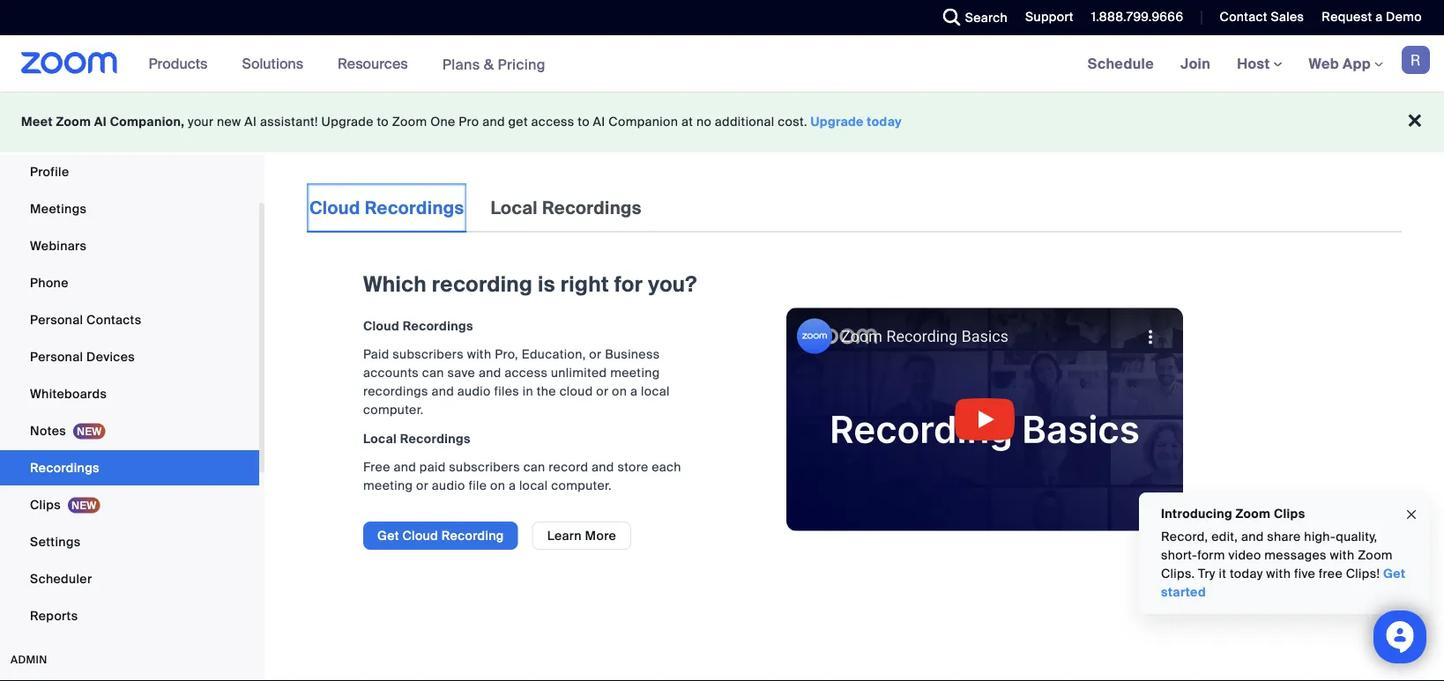Task type: locate. For each thing, give the bounding box(es) containing it.
products
[[149, 54, 208, 73]]

1 horizontal spatial meeting
[[610, 365, 660, 381]]

0 horizontal spatial get
[[377, 528, 399, 544]]

1 horizontal spatial with
[[1266, 566, 1291, 582]]

and left 'paid'
[[394, 459, 416, 476]]

2 horizontal spatial with
[[1330, 548, 1355, 564]]

access inside paid subscribers with pro, education, or business accounts can save and access unlimited meeting recordings and audio files in the cloud or on a local computer.
[[505, 365, 548, 381]]

local inside paid subscribers with pro, education, or business accounts can save and access unlimited meeting recordings and audio files in the cloud or on a local computer.
[[641, 384, 670, 400]]

contacts
[[86, 312, 141, 328]]

get inside button
[[377, 528, 399, 544]]

1 vertical spatial today
[[1230, 566, 1263, 582]]

short-
[[1161, 548, 1197, 564]]

recording
[[441, 528, 504, 544]]

or down 'paid'
[[416, 478, 429, 494]]

ai
[[94, 114, 107, 130], [245, 114, 257, 130], [593, 114, 605, 130]]

0 horizontal spatial meeting
[[363, 478, 413, 494]]

0 horizontal spatial local
[[519, 478, 548, 494]]

with up save on the bottom
[[467, 347, 492, 363]]

2 horizontal spatial ai
[[593, 114, 605, 130]]

record, edit, and share high-quality, short-form video messages with zoom clips. try it today with five free clips!
[[1161, 529, 1393, 582]]

subscribers
[[393, 347, 464, 363], [449, 459, 520, 476]]

local recordings up right
[[491, 197, 642, 219]]

1 vertical spatial get
[[1383, 566, 1406, 582]]

0 horizontal spatial computer.
[[363, 402, 424, 418]]

and left get
[[482, 114, 505, 130]]

get
[[377, 528, 399, 544], [1383, 566, 1406, 582]]

0 vertical spatial local
[[491, 197, 538, 219]]

2 ai from the left
[[245, 114, 257, 130]]

zoom inside record, edit, and share high-quality, short-form video messages with zoom clips. try it today with five free clips!
[[1358, 548, 1393, 564]]

1 horizontal spatial clips
[[1274, 506, 1305, 522]]

cloud recordings up which
[[309, 197, 464, 219]]

free
[[363, 459, 390, 476]]

with down messages
[[1266, 566, 1291, 582]]

2 vertical spatial or
[[416, 478, 429, 494]]

0 vertical spatial audio
[[457, 384, 491, 400]]

upgrade today link
[[811, 114, 902, 130]]

product information navigation
[[135, 35, 559, 93]]

personal down phone
[[30, 312, 83, 328]]

1 personal from the top
[[30, 312, 83, 328]]

2 vertical spatial cloud
[[402, 528, 438, 544]]

free and paid subscribers can record and store each meeting or audio file on a local computer.
[[363, 459, 681, 494]]

personal up the 'whiteboards'
[[30, 349, 83, 365]]

0 vertical spatial meeting
[[610, 365, 660, 381]]

get started
[[1161, 566, 1406, 601]]

and up video
[[1241, 529, 1264, 545]]

personal
[[30, 312, 83, 328], [30, 349, 83, 365]]

get cloud recording button
[[363, 522, 518, 550]]

meeting down business on the left bottom
[[610, 365, 660, 381]]

2 vertical spatial with
[[1266, 566, 1291, 582]]

0 horizontal spatial a
[[509, 478, 516, 494]]

recordings up save on the bottom
[[403, 318, 473, 334]]

1 vertical spatial subscribers
[[449, 459, 520, 476]]

upgrade right "cost."
[[811, 114, 864, 130]]

today
[[867, 114, 902, 130], [1230, 566, 1263, 582]]

1.888.799.9666 button
[[1078, 0, 1188, 35], [1091, 9, 1184, 25]]

local inside local recordings tab
[[491, 197, 538, 219]]

0 vertical spatial get
[[377, 528, 399, 544]]

assistant!
[[260, 114, 318, 130]]

quality,
[[1336, 529, 1377, 545]]

1 horizontal spatial local
[[491, 197, 538, 219]]

today inside record, edit, and share high-quality, short-form video messages with zoom clips. try it today with five free clips!
[[1230, 566, 1263, 582]]

schedule link
[[1075, 35, 1167, 92]]

contact sales link
[[1207, 0, 1309, 35], [1220, 9, 1304, 25]]

zoom logo image
[[21, 52, 118, 74]]

local up the free
[[363, 431, 397, 447]]

learn more button
[[532, 522, 631, 550]]

zoom up the clips!
[[1358, 548, 1393, 564]]

2 vertical spatial a
[[509, 478, 516, 494]]

get for get cloud recording
[[377, 528, 399, 544]]

0 horizontal spatial local
[[363, 431, 397, 447]]

1 vertical spatial personal
[[30, 349, 83, 365]]

clips up the share
[[1274, 506, 1305, 522]]

request
[[1322, 9, 1372, 25]]

products button
[[149, 35, 215, 92]]

computer. down recordings
[[363, 402, 424, 418]]

1 vertical spatial with
[[1330, 548, 1355, 564]]

upgrade down product information 'navigation'
[[321, 114, 374, 130]]

can
[[422, 365, 444, 381], [523, 459, 545, 476]]

0 vertical spatial computer.
[[363, 402, 424, 418]]

recordings
[[363, 384, 428, 400]]

1 vertical spatial on
[[490, 478, 505, 494]]

1 vertical spatial local recordings
[[363, 431, 471, 447]]

0 horizontal spatial ai
[[94, 114, 107, 130]]

audio down 'paid'
[[432, 478, 465, 494]]

1 vertical spatial cloud recordings
[[363, 318, 473, 334]]

devices
[[86, 349, 135, 365]]

0 horizontal spatial on
[[490, 478, 505, 494]]

one
[[430, 114, 455, 130]]

to down resources dropdown button
[[377, 114, 389, 130]]

started
[[1161, 585, 1206, 601]]

1 horizontal spatial can
[[523, 459, 545, 476]]

a inside paid subscribers with pro, education, or business accounts can save and access unlimited meeting recordings and audio files in the cloud or on a local computer.
[[630, 384, 638, 400]]

0 vertical spatial on
[[612, 384, 627, 400]]

on
[[612, 384, 627, 400], [490, 478, 505, 494]]

and left store
[[592, 459, 614, 476]]

file
[[469, 478, 487, 494]]

access up the in
[[505, 365, 548, 381]]

local recordings up 'paid'
[[363, 431, 471, 447]]

subscribers inside paid subscribers with pro, education, or business accounts can save and access unlimited meeting recordings and audio files in the cloud or on a local computer.
[[393, 347, 464, 363]]

0 vertical spatial personal
[[30, 312, 83, 328]]

get inside get started
[[1383, 566, 1406, 582]]

additional
[[715, 114, 775, 130]]

a down business on the left bottom
[[630, 384, 638, 400]]

get down the free
[[377, 528, 399, 544]]

introducing zoom clips
[[1161, 506, 1305, 522]]

1 horizontal spatial ai
[[245, 114, 257, 130]]

a left demo
[[1376, 9, 1383, 25]]

0 horizontal spatial today
[[867, 114, 902, 130]]

get right the clips!
[[1383, 566, 1406, 582]]

0 horizontal spatial local recordings
[[363, 431, 471, 447]]

meet zoom ai companion, footer
[[0, 92, 1444, 153]]

subscribers inside free and paid subscribers can record and store each meeting or audio file on a local computer.
[[449, 459, 520, 476]]

record
[[549, 459, 588, 476]]

1 vertical spatial meeting
[[363, 478, 413, 494]]

meeting inside paid subscribers with pro, education, or business accounts can save and access unlimited meeting recordings and audio files in the cloud or on a local computer.
[[610, 365, 660, 381]]

access right get
[[531, 114, 574, 130]]

cloud inside cloud recordings tab
[[309, 197, 360, 219]]

1 horizontal spatial today
[[1230, 566, 1263, 582]]

meeting down the free
[[363, 478, 413, 494]]

1 horizontal spatial a
[[630, 384, 638, 400]]

local
[[641, 384, 670, 400], [519, 478, 548, 494]]

access inside 'meet zoom ai companion,' footer
[[531, 114, 574, 130]]

close image
[[1405, 505, 1419, 525]]

or inside free and paid subscribers can record and store each meeting or audio file on a local computer.
[[416, 478, 429, 494]]

and inside 'meet zoom ai companion,' footer
[[482, 114, 505, 130]]

which recording is right for you?
[[363, 271, 697, 298]]

0 horizontal spatial to
[[377, 114, 389, 130]]

1 horizontal spatial to
[[578, 114, 590, 130]]

upgrade
[[321, 114, 374, 130], [811, 114, 864, 130]]

0 vertical spatial cloud recordings
[[309, 197, 464, 219]]

solutions
[[242, 54, 303, 73]]

recordings up 'paid'
[[400, 431, 471, 447]]

settings link
[[0, 525, 259, 560]]

meetings navigation
[[1075, 35, 1444, 93]]

audio down save on the bottom
[[457, 384, 491, 400]]

2 personal from the top
[[30, 349, 83, 365]]

on right file
[[490, 478, 505, 494]]

0 vertical spatial today
[[867, 114, 902, 130]]

1 vertical spatial cloud
[[363, 318, 399, 334]]

0 vertical spatial with
[[467, 347, 492, 363]]

recordings up right
[[542, 197, 642, 219]]

local right file
[[519, 478, 548, 494]]

1 vertical spatial computer.
[[551, 478, 612, 494]]

zoom right meet
[[56, 114, 91, 130]]

edit,
[[1212, 529, 1238, 545]]

on down business on the left bottom
[[612, 384, 627, 400]]

1 vertical spatial audio
[[432, 478, 465, 494]]

1 horizontal spatial on
[[612, 384, 627, 400]]

1 vertical spatial can
[[523, 459, 545, 476]]

your
[[188, 114, 214, 130]]

local up which recording is right for you?
[[491, 197, 538, 219]]

today inside 'meet zoom ai companion,' footer
[[867, 114, 902, 130]]

a right file
[[509, 478, 516, 494]]

a inside free and paid subscribers can record and store each meeting or audio file on a local computer.
[[509, 478, 516, 494]]

support
[[1025, 9, 1074, 25]]

subscribers up file
[[449, 459, 520, 476]]

banner
[[0, 35, 1444, 93]]

computer. down record
[[551, 478, 612, 494]]

2 horizontal spatial a
[[1376, 9, 1383, 25]]

0 vertical spatial access
[[531, 114, 574, 130]]

to left companion
[[578, 114, 590, 130]]

ai right new
[[245, 114, 257, 130]]

personal devices
[[30, 349, 135, 365]]

0 horizontal spatial upgrade
[[321, 114, 374, 130]]

meetings link
[[0, 191, 259, 227]]

whiteboards
[[30, 386, 107, 402]]

personal menu menu
[[0, 117, 259, 636]]

a
[[1376, 9, 1383, 25], [630, 384, 638, 400], [509, 478, 516, 494]]

unlimited
[[551, 365, 607, 381]]

clips up settings
[[30, 497, 61, 513]]

app
[[1343, 54, 1371, 73]]

1 to from the left
[[377, 114, 389, 130]]

on inside free and paid subscribers can record and store each meeting or audio file on a local computer.
[[490, 478, 505, 494]]

1 vertical spatial a
[[630, 384, 638, 400]]

save
[[448, 365, 475, 381]]

at
[[682, 114, 693, 130]]

high-
[[1304, 529, 1336, 545]]

1 horizontal spatial local recordings
[[491, 197, 642, 219]]

join
[[1181, 54, 1211, 73]]

1 horizontal spatial get
[[1383, 566, 1406, 582]]

2 to from the left
[[578, 114, 590, 130]]

pro,
[[495, 347, 518, 363]]

subscribers up save on the bottom
[[393, 347, 464, 363]]

new
[[217, 114, 241, 130]]

cloud
[[560, 384, 593, 400]]

cloud inside get cloud recording button
[[402, 528, 438, 544]]

computer. inside free and paid subscribers can record and store each meeting or audio file on a local computer.
[[551, 478, 612, 494]]

scheduler
[[30, 571, 92, 587]]

can left save on the bottom
[[422, 365, 444, 381]]

pricing
[[498, 55, 546, 73]]

1 horizontal spatial upgrade
[[811, 114, 864, 130]]

or up unlimited on the left bottom
[[589, 347, 602, 363]]

or right cloud
[[596, 384, 609, 400]]

0 vertical spatial local
[[641, 384, 670, 400]]

reports
[[30, 608, 78, 624]]

right
[[561, 271, 609, 298]]

or
[[589, 347, 602, 363], [596, 384, 609, 400], [416, 478, 429, 494]]

contact sales
[[1220, 9, 1304, 25]]

ai left companion,
[[94, 114, 107, 130]]

access
[[531, 114, 574, 130], [505, 365, 548, 381]]

0 horizontal spatial can
[[422, 365, 444, 381]]

recording
[[432, 271, 533, 298]]

companion,
[[110, 114, 185, 130]]

audio
[[457, 384, 491, 400], [432, 478, 465, 494]]

1 vertical spatial local
[[519, 478, 548, 494]]

you?
[[648, 271, 697, 298]]

0 vertical spatial local recordings
[[491, 197, 642, 219]]

2 upgrade from the left
[[811, 114, 864, 130]]

learn more
[[547, 528, 616, 544]]

to
[[377, 114, 389, 130], [578, 114, 590, 130]]

0 horizontal spatial clips
[[30, 497, 61, 513]]

with up free
[[1330, 548, 1355, 564]]

computer. inside paid subscribers with pro, education, or business accounts can save and access unlimited meeting recordings and audio files in the cloud or on a local computer.
[[363, 402, 424, 418]]

2 horizontal spatial cloud
[[402, 528, 438, 544]]

1 vertical spatial access
[[505, 365, 548, 381]]

personal for personal devices
[[30, 349, 83, 365]]

0 vertical spatial cloud
[[309, 197, 360, 219]]

0 horizontal spatial with
[[467, 347, 492, 363]]

try
[[1198, 566, 1216, 582]]

1 horizontal spatial local
[[641, 384, 670, 400]]

admin
[[11, 653, 47, 667]]

local
[[491, 197, 538, 219], [363, 431, 397, 447]]

no
[[696, 114, 712, 130]]

with inside paid subscribers with pro, education, or business accounts can save and access unlimited meeting recordings and audio files in the cloud or on a local computer.
[[467, 347, 492, 363]]

1 horizontal spatial computer.
[[551, 478, 612, 494]]

pro
[[459, 114, 479, 130]]

web
[[1309, 54, 1339, 73]]

ai left companion
[[593, 114, 605, 130]]

0 vertical spatial can
[[422, 365, 444, 381]]

for
[[614, 271, 643, 298]]

can left record
[[523, 459, 545, 476]]

join link
[[1167, 35, 1224, 92]]

cloud recordings down which
[[363, 318, 473, 334]]

local down business on the left bottom
[[641, 384, 670, 400]]

business
[[605, 347, 660, 363]]

0 horizontal spatial cloud
[[309, 197, 360, 219]]

0 vertical spatial subscribers
[[393, 347, 464, 363]]

zoom left one
[[392, 114, 427, 130]]

recordings down notes
[[30, 460, 99, 476]]



Task type: describe. For each thing, give the bounding box(es) containing it.
cloud recordings tab
[[307, 183, 467, 233]]

resources
[[338, 54, 408, 73]]

host button
[[1237, 54, 1282, 73]]

reports link
[[0, 599, 259, 634]]

introducing
[[1161, 506, 1233, 522]]

banner containing products
[[0, 35, 1444, 93]]

demo
[[1386, 9, 1422, 25]]

free
[[1319, 566, 1343, 582]]

can inside free and paid subscribers can record and store each meeting or audio file on a local computer.
[[523, 459, 545, 476]]

share
[[1267, 529, 1301, 545]]

five
[[1294, 566, 1316, 582]]

get for get started
[[1383, 566, 1406, 582]]

files
[[494, 384, 519, 400]]

get started link
[[1161, 566, 1406, 601]]

notes
[[30, 423, 66, 439]]

video
[[1229, 548, 1261, 564]]

and down save on the bottom
[[432, 384, 454, 400]]

profile
[[30, 164, 69, 180]]

web app button
[[1309, 54, 1383, 73]]

meeting inside free and paid subscribers can record and store each meeting or audio file on a local computer.
[[363, 478, 413, 494]]

tabs of recording tab list
[[307, 183, 644, 233]]

personal for personal contacts
[[30, 312, 83, 328]]

form
[[1197, 548, 1225, 564]]

the
[[537, 384, 556, 400]]

0 vertical spatial or
[[589, 347, 602, 363]]

settings
[[30, 534, 81, 550]]

request a demo
[[1322, 9, 1422, 25]]

resources button
[[338, 35, 416, 92]]

sales
[[1271, 9, 1304, 25]]

1.888.799.9666
[[1091, 9, 1184, 25]]

personal contacts link
[[0, 302, 259, 338]]

profile picture image
[[1402, 46, 1430, 74]]

education,
[[522, 347, 586, 363]]

1 vertical spatial local
[[363, 431, 397, 447]]

it
[[1219, 566, 1227, 582]]

profile link
[[0, 154, 259, 190]]

0 vertical spatial a
[[1376, 9, 1383, 25]]

clips link
[[0, 488, 259, 523]]

phone
[[30, 275, 69, 291]]

clips.
[[1161, 566, 1195, 582]]

1 upgrade from the left
[[321, 114, 374, 130]]

plans & pricing
[[442, 55, 546, 73]]

clips!
[[1346, 566, 1380, 582]]

companion
[[609, 114, 678, 130]]

can inside paid subscribers with pro, education, or business accounts can save and access unlimited meeting recordings and audio files in the cloud or on a local computer.
[[422, 365, 444, 381]]

solutions button
[[242, 35, 311, 92]]

personal devices link
[[0, 339, 259, 375]]

record,
[[1161, 529, 1208, 545]]

local inside free and paid subscribers can record and store each meeting or audio file on a local computer.
[[519, 478, 548, 494]]

meet zoom ai companion, your new ai assistant! upgrade to zoom one pro and get access to ai companion at no additional cost. upgrade today
[[21, 114, 902, 130]]

whiteboards link
[[0, 376, 259, 412]]

get
[[508, 114, 528, 130]]

store
[[618, 459, 649, 476]]

each
[[652, 459, 681, 476]]

1 ai from the left
[[94, 114, 107, 130]]

more
[[585, 528, 616, 544]]

recordings inside personal menu menu
[[30, 460, 99, 476]]

local recordings tab
[[488, 183, 644, 233]]

1 vertical spatial or
[[596, 384, 609, 400]]

which
[[363, 271, 427, 298]]

messages
[[1265, 548, 1327, 564]]

recordings up which
[[365, 197, 464, 219]]

phone link
[[0, 265, 259, 301]]

cloud recordings inside tab
[[309, 197, 464, 219]]

clips inside personal menu menu
[[30, 497, 61, 513]]

zoom up "edit,"
[[1236, 506, 1271, 522]]

recordings link
[[0, 451, 259, 486]]

notes link
[[0, 414, 259, 449]]

schedule
[[1088, 54, 1154, 73]]

in
[[523, 384, 533, 400]]

3 ai from the left
[[593, 114, 605, 130]]

web app
[[1309, 54, 1371, 73]]

&
[[484, 55, 494, 73]]

learn
[[547, 528, 582, 544]]

audio inside paid subscribers with pro, education, or business accounts can save and access unlimited meeting recordings and audio files in the cloud or on a local computer.
[[457, 384, 491, 400]]

audio inside free and paid subscribers can record and store each meeting or audio file on a local computer.
[[432, 478, 465, 494]]

and inside record, edit, and share high-quality, short-form video messages with zoom clips. try it today with five free clips!
[[1241, 529, 1264, 545]]

1 horizontal spatial cloud
[[363, 318, 399, 334]]

meet
[[21, 114, 53, 130]]

and down pro,
[[479, 365, 501, 381]]

personal contacts
[[30, 312, 141, 328]]

accounts
[[363, 365, 419, 381]]

search button
[[930, 0, 1012, 35]]

local recordings inside local recordings tab
[[491, 197, 642, 219]]

on inside paid subscribers with pro, education, or business accounts can save and access unlimited meeting recordings and audio files in the cloud or on a local computer.
[[612, 384, 627, 400]]

is
[[538, 271, 555, 298]]

main content element
[[307, 183, 1402, 568]]

webinars link
[[0, 228, 259, 264]]

search
[[965, 9, 1008, 26]]



Task type: vqa. For each thing, say whether or not it's contained in the screenshot.
Plans & Pricing link
yes



